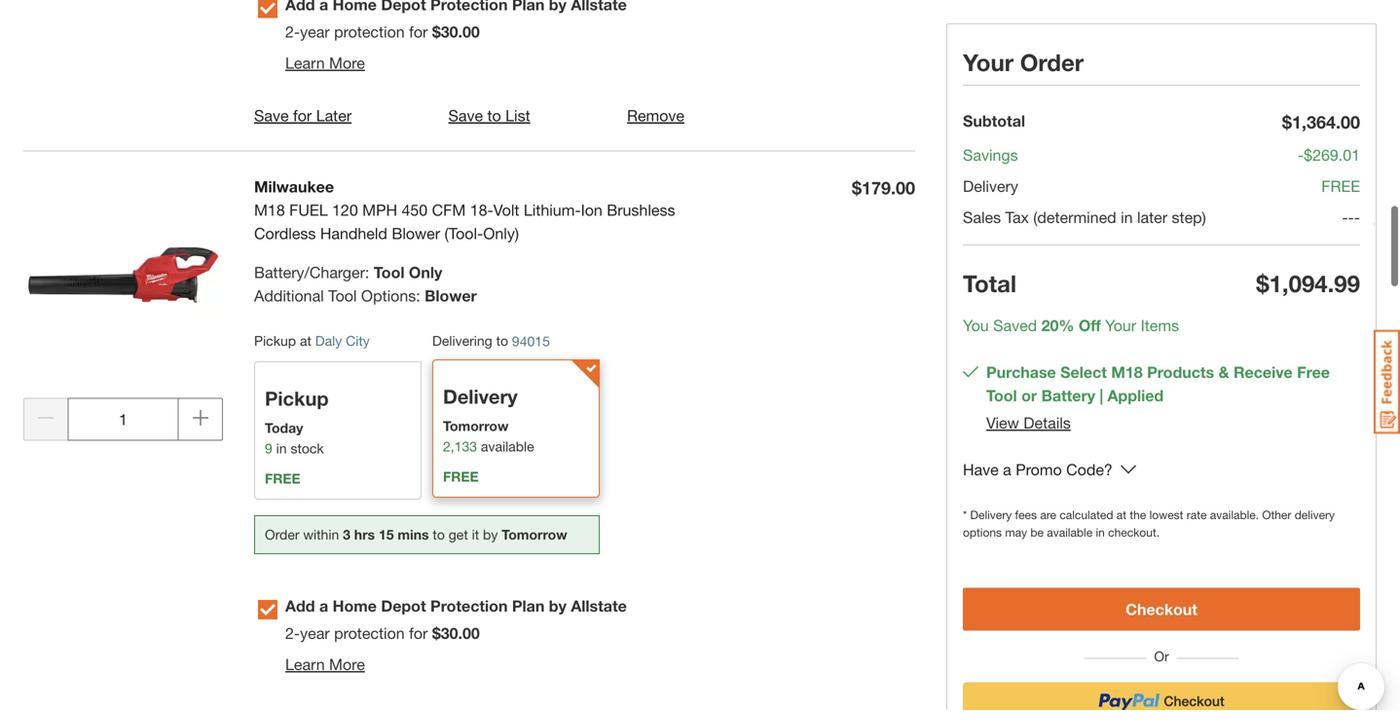 Task type: vqa. For each thing, say whether or not it's contained in the screenshot.
the |
yes



Task type: locate. For each thing, give the bounding box(es) containing it.
save inside button
[[449, 106, 483, 125]]

free
[[1298, 363, 1331, 381]]

450
[[402, 201, 428, 219]]

1 vertical spatial a
[[319, 597, 328, 615]]

free for pickup
[[265, 470, 301, 487]]

delivery for delivery tomorrow 2,133 available
[[443, 385, 518, 408]]

protection down home
[[334, 624, 405, 642]]

brushless
[[607, 201, 675, 219]]

1 horizontal spatial available
[[1047, 526, 1093, 539]]

delivery up 2,133
[[443, 385, 518, 408]]

pickup up today
[[265, 387, 329, 410]]

cfm
[[432, 201, 466, 219]]

a inside add a home depot protection plan by allstate 2-year protection for $ 30.00
[[319, 597, 328, 615]]

receive
[[1234, 363, 1293, 381]]

to left list
[[488, 106, 501, 125]]

0 vertical spatial 2-
[[285, 23, 300, 41]]

learn more button down add
[[285, 651, 365, 674]]

0 horizontal spatial a
[[319, 597, 328, 615]]

save for later button
[[254, 104, 352, 127]]

tomorrow right it
[[502, 527, 568, 543]]

30.00 down protection
[[441, 624, 480, 642]]

2 30.00 from the top
[[441, 624, 480, 642]]

2- down add
[[285, 624, 300, 642]]

save inside button
[[254, 106, 289, 125]]

0 vertical spatial :
[[365, 263, 370, 282]]

0 horizontal spatial available
[[481, 438, 534, 454]]

blower inside battery/charger : tool only additional tool options : blower
[[425, 287, 477, 305]]

allstate
[[571, 597, 627, 615]]

learn more down add
[[285, 655, 365, 674]]

protection inside add a home depot protection plan by allstate 2-year protection for $ 30.00
[[334, 624, 405, 642]]

to left 94015
[[496, 333, 509, 349]]

0 horizontal spatial in
[[276, 440, 287, 456]]

year down add
[[300, 624, 330, 642]]

1 30.00 from the top
[[441, 23, 480, 41]]

2 vertical spatial in
[[1096, 526, 1105, 539]]

delivery down savings
[[963, 177, 1019, 195]]

1 vertical spatial protection
[[334, 624, 405, 642]]

1 vertical spatial $
[[432, 624, 441, 642]]

2 more from the top
[[329, 655, 365, 674]]

m18 inside milwaukee m18 fuel 120 mph 450 cfm 18-volt lithium-ion brushless cordless handheld blower (tool-only)
[[254, 201, 285, 219]]

1 vertical spatial for
[[293, 106, 312, 125]]

more down home
[[329, 655, 365, 674]]

0 horizontal spatial your
[[963, 48, 1014, 76]]

2 learn from the top
[[285, 655, 325, 674]]

*
[[963, 508, 967, 522]]

your up subtotal
[[963, 48, 1014, 76]]

tool
[[374, 263, 405, 282], [328, 287, 357, 305], [987, 386, 1018, 405]]

2 protection from the top
[[334, 624, 405, 642]]

0 horizontal spatial tool
[[328, 287, 357, 305]]

in left later
[[1121, 208, 1133, 226]]

0 horizontal spatial free
[[265, 470, 301, 487]]

0 vertical spatial m18
[[254, 201, 285, 219]]

2- up save for later button
[[285, 23, 300, 41]]

0 vertical spatial tomorrow
[[443, 418, 509, 434]]

available
[[481, 438, 534, 454], [1047, 526, 1093, 539]]

save left later
[[254, 106, 289, 125]]

1 horizontal spatial :
[[416, 287, 421, 305]]

pickup
[[254, 333, 296, 349], [265, 387, 329, 410]]

available right 2,133
[[481, 438, 534, 454]]

delivery
[[963, 177, 1019, 195], [443, 385, 518, 408], [971, 508, 1012, 522]]

learn down add
[[285, 655, 325, 674]]

2,133
[[443, 438, 477, 454]]

$ inside add a home depot protection plan by allstate 2-year protection for $ 30.00
[[432, 624, 441, 642]]

learn up save for later button
[[285, 54, 325, 72]]

options
[[361, 287, 416, 305]]

fuel
[[289, 201, 328, 219]]

have
[[963, 460, 999, 479]]

view details button
[[987, 413, 1071, 432]]

1 vertical spatial :
[[416, 287, 421, 305]]

0 vertical spatial 30.00
[[441, 23, 480, 41]]

1 vertical spatial to
[[496, 333, 509, 349]]

2 vertical spatial tool
[[987, 386, 1018, 405]]

to inside button
[[488, 106, 501, 125]]

savings
[[963, 146, 1018, 164]]

at left the
[[1117, 508, 1127, 522]]

2-
[[285, 23, 300, 41], [285, 624, 300, 642]]

0 vertical spatial a
[[1003, 460, 1012, 479]]

depot
[[381, 597, 426, 615]]

sales
[[963, 208, 1001, 226]]

: up options
[[365, 263, 370, 282]]

sales tax (determined in later step)
[[963, 208, 1207, 226]]

0 vertical spatial available
[[481, 438, 534, 454]]

a right have
[[1003, 460, 1012, 479]]

by
[[483, 527, 498, 543], [549, 597, 567, 615]]

learn more button
[[285, 49, 365, 73], [285, 651, 365, 674]]

s
[[1172, 316, 1180, 335]]

1 more from the top
[[329, 54, 365, 72]]

1 horizontal spatial free
[[443, 469, 479, 485]]

blower
[[392, 224, 440, 243], [425, 287, 477, 305]]

a for have
[[1003, 460, 1012, 479]]

1 vertical spatial year
[[300, 624, 330, 642]]

0 horizontal spatial m18
[[254, 201, 285, 219]]

home
[[333, 597, 377, 615]]

2 horizontal spatial tool
[[987, 386, 1018, 405]]

1 learn more button from the top
[[285, 49, 365, 73]]

0 horizontal spatial at
[[300, 333, 312, 349]]

battery/charger : tool only additional tool options : blower
[[254, 263, 477, 305]]

1 horizontal spatial order
[[1021, 48, 1084, 76]]

for inside add a home depot protection plan by allstate 2-year protection for $ 30.00
[[409, 624, 428, 642]]

save to list
[[449, 106, 531, 125]]

feedback link image
[[1374, 329, 1401, 434]]

save left list
[[449, 106, 483, 125]]

the
[[1130, 508, 1147, 522]]

remove button
[[627, 104, 685, 127]]

order up subtotal
[[1021, 48, 1084, 76]]

0 vertical spatial blower
[[392, 224, 440, 243]]

1 horizontal spatial tool
[[374, 263, 405, 282]]

blower down 450 on the left top of page
[[392, 224, 440, 243]]

delivery inside delivery tomorrow 2,133 available
[[443, 385, 518, 408]]

tool down the battery/charger
[[328, 287, 357, 305]]

0 vertical spatial protection
[[334, 23, 405, 41]]

1 vertical spatial learn more
[[285, 655, 365, 674]]

you
[[963, 316, 989, 335]]

m18 up cordless
[[254, 201, 285, 219]]

$
[[432, 23, 441, 41], [432, 624, 441, 642]]

1 vertical spatial at
[[1117, 508, 1127, 522]]

94015 link
[[512, 331, 550, 352]]

a right add
[[319, 597, 328, 615]]

1 vertical spatial m18
[[1112, 363, 1143, 381]]

0 vertical spatial by
[[483, 527, 498, 543]]

at left daly
[[300, 333, 312, 349]]

1 vertical spatial blower
[[425, 287, 477, 305]]

2 $ from the top
[[432, 624, 441, 642]]

checkout button
[[963, 588, 1361, 631]]

delivery up options
[[971, 508, 1012, 522]]

0 vertical spatial pickup
[[254, 333, 296, 349]]

learn more up later
[[285, 54, 365, 72]]

increment image
[[193, 410, 208, 426]]

1 vertical spatial in
[[276, 440, 287, 456]]

to
[[488, 106, 501, 125], [496, 333, 509, 349], [433, 527, 445, 543]]

by right it
[[483, 527, 498, 543]]

total
[[963, 269, 1017, 297]]

0 horizontal spatial order
[[265, 527, 300, 543]]

| applied
[[1096, 386, 1164, 405]]

pickup down additional
[[254, 333, 296, 349]]

year
[[300, 23, 330, 41], [300, 624, 330, 642]]

1 2- from the top
[[285, 23, 300, 41]]

-
[[1298, 146, 1304, 164], [1343, 208, 1349, 226], [1349, 208, 1355, 226], [1355, 208, 1361, 226]]

available down calculated
[[1047, 526, 1093, 539]]

2 learn more button from the top
[[285, 651, 365, 674]]

product image
[[23, 175, 223, 375]]

2 horizontal spatial free
[[1322, 177, 1361, 195]]

0 vertical spatial delivery
[[963, 177, 1019, 195]]

0 horizontal spatial save
[[254, 106, 289, 125]]

2 vertical spatial delivery
[[971, 508, 1012, 522]]

0 horizontal spatial :
[[365, 263, 370, 282]]

m18
[[254, 201, 285, 219], [1112, 363, 1143, 381]]

free down 9
[[265, 470, 301, 487]]

1 vertical spatial tool
[[328, 287, 357, 305]]

blower down only
[[425, 287, 477, 305]]

None text field
[[68, 398, 179, 441]]

handheld
[[320, 224, 388, 243]]

tool up options
[[374, 263, 405, 282]]

may
[[1006, 526, 1028, 539]]

1 horizontal spatial save
[[449, 106, 483, 125]]

by inside add a home depot protection plan by allstate 2-year protection for $ 30.00
[[549, 597, 567, 615]]

0 vertical spatial learn more
[[285, 54, 365, 72]]

2 2- from the top
[[285, 624, 300, 642]]

only
[[409, 263, 443, 282]]

or
[[1147, 648, 1177, 664]]

to inside delivering to 94015
[[496, 333, 509, 349]]

9
[[265, 440, 273, 456]]

free down the $269.01
[[1322, 177, 1361, 195]]

purchase select m18 products & receive free tool or battery
[[987, 363, 1331, 405]]

1 year from the top
[[300, 23, 330, 41]]

2 horizontal spatial in
[[1121, 208, 1133, 226]]

m18 inside purchase select m18 products & receive free tool or battery
[[1112, 363, 1143, 381]]

1 horizontal spatial at
[[1117, 508, 1127, 522]]

tomorrow up 2,133
[[443, 418, 509, 434]]

remove
[[627, 106, 685, 125]]

order left within
[[265, 527, 300, 543]]

your right off
[[1106, 316, 1137, 335]]

0 vertical spatial learn
[[285, 54, 325, 72]]

to for list
[[488, 106, 501, 125]]

tool up view
[[987, 386, 1018, 405]]

learn more button up later
[[285, 49, 365, 73]]

year up save for later
[[300, 23, 330, 41]]

0 vertical spatial year
[[300, 23, 330, 41]]

1 horizontal spatial by
[[549, 597, 567, 615]]

1 vertical spatial 30.00
[[441, 624, 480, 642]]

1 vertical spatial learn more button
[[285, 651, 365, 674]]

save for save to list
[[449, 106, 483, 125]]

m18 up "| applied"
[[1112, 363, 1143, 381]]

30.00 up save to list button
[[441, 23, 480, 41]]

learn more
[[285, 54, 365, 72], [285, 655, 365, 674]]

2 vertical spatial for
[[409, 624, 428, 642]]

more down 2-year protection for $ 30.00
[[329, 54, 365, 72]]

|
[[1100, 386, 1104, 405]]

: down only
[[416, 287, 421, 305]]

in inside pickup today 9 in stock
[[276, 440, 287, 456]]

1 vertical spatial learn
[[285, 655, 325, 674]]

protection
[[334, 23, 405, 41], [334, 624, 405, 642]]

item
[[1141, 316, 1172, 335]]

3
[[343, 527, 351, 543]]

1 horizontal spatial in
[[1096, 526, 1105, 539]]

0 vertical spatial to
[[488, 106, 501, 125]]

2 save from the left
[[449, 106, 483, 125]]

1 vertical spatial more
[[329, 655, 365, 674]]

0 vertical spatial order
[[1021, 48, 1084, 76]]

0 vertical spatial in
[[1121, 208, 1133, 226]]

a inside 'link'
[[1003, 460, 1012, 479]]

be
[[1031, 526, 1044, 539]]

protection up later
[[334, 23, 405, 41]]

in right 9
[[276, 440, 287, 456]]

at
[[300, 333, 312, 349], [1117, 508, 1127, 522]]

1 horizontal spatial m18
[[1112, 363, 1143, 381]]

0 vertical spatial learn more button
[[285, 49, 365, 73]]

your
[[963, 48, 1014, 76], [1106, 316, 1137, 335]]

1 save from the left
[[254, 106, 289, 125]]

0 vertical spatial more
[[329, 54, 365, 72]]

by right plan
[[549, 597, 567, 615]]

other
[[1263, 508, 1292, 522]]

you saved 20% off your item s
[[963, 316, 1180, 335]]

save for later
[[254, 106, 352, 125]]

products
[[1148, 363, 1215, 381]]

options
[[963, 526, 1002, 539]]

save
[[254, 106, 289, 125], [449, 106, 483, 125]]

0 horizontal spatial by
[[483, 527, 498, 543]]

30.00
[[441, 23, 480, 41], [441, 624, 480, 642]]

:
[[365, 263, 370, 282], [416, 287, 421, 305]]

available inside delivery tomorrow 2,133 available
[[481, 438, 534, 454]]

1 vertical spatial your
[[1106, 316, 1137, 335]]

1 vertical spatial by
[[549, 597, 567, 615]]

1 vertical spatial available
[[1047, 526, 1093, 539]]

delivering
[[432, 333, 493, 349]]

pickup for pickup at daly city
[[254, 333, 296, 349]]

1 vertical spatial 2-
[[285, 624, 300, 642]]

1 vertical spatial delivery
[[443, 385, 518, 408]]

0 vertical spatial $
[[432, 23, 441, 41]]

to left get
[[433, 527, 445, 543]]

1 horizontal spatial a
[[1003, 460, 1012, 479]]

in down calculated
[[1096, 526, 1105, 539]]

free down 2,133
[[443, 469, 479, 485]]

1 vertical spatial pickup
[[265, 387, 329, 410]]

2 year from the top
[[300, 624, 330, 642]]



Task type: describe. For each thing, give the bounding box(es) containing it.
rate
[[1187, 508, 1207, 522]]

your order
[[963, 48, 1084, 76]]

save to list button
[[449, 104, 531, 127]]

0 vertical spatial for
[[409, 23, 428, 41]]

step)
[[1172, 208, 1207, 226]]

free for delivery
[[443, 469, 479, 485]]

battery
[[1042, 386, 1096, 405]]

have a promo code?
[[963, 460, 1113, 479]]

tax
[[1006, 208, 1029, 226]]

hrs
[[354, 527, 375, 543]]

delivery for delivery
[[963, 177, 1019, 195]]

milwaukee m18 fuel 120 mph 450 cfm 18-volt lithium-ion brushless cordless handheld blower (tool-only)
[[254, 177, 675, 243]]

select
[[1061, 363, 1107, 381]]

checkout
[[1126, 600, 1198, 619]]

1 vertical spatial order
[[265, 527, 300, 543]]

in for sales
[[1121, 208, 1133, 226]]

2-year protection for $ 30.00
[[285, 23, 480, 41]]

$1,094.99
[[1257, 269, 1361, 297]]

plan
[[512, 597, 545, 615]]

protection
[[431, 597, 508, 615]]

0 vertical spatial tool
[[374, 263, 405, 282]]

purchase
[[987, 363, 1057, 381]]

120
[[332, 201, 358, 219]]

$1,364.00
[[1283, 112, 1361, 132]]

order within 3 hrs 15 mins to get it by tomorrow
[[265, 527, 568, 543]]

1 protection from the top
[[334, 23, 405, 41]]

city
[[346, 333, 370, 349]]

delivery tomorrow 2,133 available
[[443, 385, 534, 454]]

subtotal
[[963, 112, 1026, 130]]

save for save for later
[[254, 106, 289, 125]]

mins
[[398, 527, 429, 543]]

$179.00
[[852, 177, 916, 198]]

1 learn from the top
[[285, 54, 325, 72]]

0 vertical spatial your
[[963, 48, 1014, 76]]

additional
[[254, 287, 324, 305]]

---
[[1343, 208, 1361, 226]]

volt
[[494, 201, 520, 219]]

calculated
[[1060, 508, 1114, 522]]

0 vertical spatial at
[[300, 333, 312, 349]]

mph
[[363, 201, 397, 219]]

delivery
[[1295, 508, 1335, 522]]

only)
[[483, 224, 519, 243]]

94015
[[512, 333, 550, 349]]

* delivery fees are calculated at the lowest rate available. other delivery options may be available in checkout.
[[963, 508, 1335, 539]]

to for 94015
[[496, 333, 509, 349]]

in for pickup
[[276, 440, 287, 456]]

are
[[1041, 508, 1057, 522]]

delivery inside * delivery fees are calculated at the lowest rate available. other delivery options may be available in checkout.
[[971, 508, 1012, 522]]

decrement image
[[38, 410, 54, 426]]

1 horizontal spatial your
[[1106, 316, 1137, 335]]

$269.01
[[1304, 146, 1361, 164]]

it
[[472, 527, 479, 543]]

1 learn more from the top
[[285, 54, 365, 72]]

checkout.
[[1109, 526, 1160, 539]]

tomorrow inside delivery tomorrow 2,133 available
[[443, 418, 509, 434]]

add
[[285, 597, 315, 615]]

2- inside add a home depot protection plan by allstate 2-year protection for $ 30.00
[[285, 624, 300, 642]]

details
[[1024, 413, 1071, 432]]

pickup at daly city
[[254, 333, 370, 349]]

today
[[265, 420, 303, 436]]

stock
[[291, 440, 324, 456]]

2 vertical spatial to
[[433, 527, 445, 543]]

get
[[449, 527, 468, 543]]

applied
[[1108, 386, 1164, 405]]

delivering to 94015
[[432, 333, 550, 349]]

20%
[[1042, 316, 1075, 335]]

cordless
[[254, 224, 316, 243]]

(tool-
[[445, 224, 483, 243]]

a for add
[[319, 597, 328, 615]]

later
[[1138, 208, 1168, 226]]

milwaukee
[[254, 177, 334, 196]]

available inside * delivery fees are calculated at the lowest rate available. other delivery options may be available in checkout.
[[1047, 526, 1093, 539]]

list
[[506, 106, 531, 125]]

saved
[[994, 316, 1038, 335]]

1 vertical spatial tomorrow
[[502, 527, 568, 543]]

view
[[987, 413, 1020, 432]]

code?
[[1067, 460, 1113, 479]]

daly
[[315, 333, 342, 349]]

pickup today 9 in stock
[[265, 387, 329, 456]]

off
[[1079, 316, 1101, 335]]

for inside save for later button
[[293, 106, 312, 125]]

battery/charger
[[254, 263, 365, 282]]

view details
[[987, 413, 1071, 432]]

later
[[316, 106, 352, 125]]

18-
[[470, 201, 494, 219]]

blower inside milwaukee m18 fuel 120 mph 450 cfm 18-volt lithium-ion brushless cordless handheld blower (tool-only)
[[392, 224, 440, 243]]

or
[[1022, 386, 1038, 405]]

lithium-
[[524, 201, 581, 219]]

&
[[1219, 363, 1230, 381]]

daly city button
[[315, 333, 370, 349]]

at inside * delivery fees are calculated at the lowest rate available. other delivery options may be available in checkout.
[[1117, 508, 1127, 522]]

year inside add a home depot protection plan by allstate 2-year protection for $ 30.00
[[300, 624, 330, 642]]

lowest
[[1150, 508, 1184, 522]]

2 learn more from the top
[[285, 655, 365, 674]]

tool inside purchase select m18 products & receive free tool or battery
[[987, 386, 1018, 405]]

(determined
[[1034, 208, 1117, 226]]

in inside * delivery fees are calculated at the lowest rate available. other delivery options may be available in checkout.
[[1096, 526, 1105, 539]]

pickup for pickup today 9 in stock
[[265, 387, 329, 410]]

within
[[303, 527, 339, 543]]

1 $ from the top
[[432, 23, 441, 41]]

fees
[[1016, 508, 1037, 522]]

30.00 inside add a home depot protection plan by allstate 2-year protection for $ 30.00
[[441, 624, 480, 642]]

promo
[[1016, 460, 1062, 479]]

add a home depot protection plan by allstate 2-year protection for $ 30.00
[[285, 597, 627, 642]]



